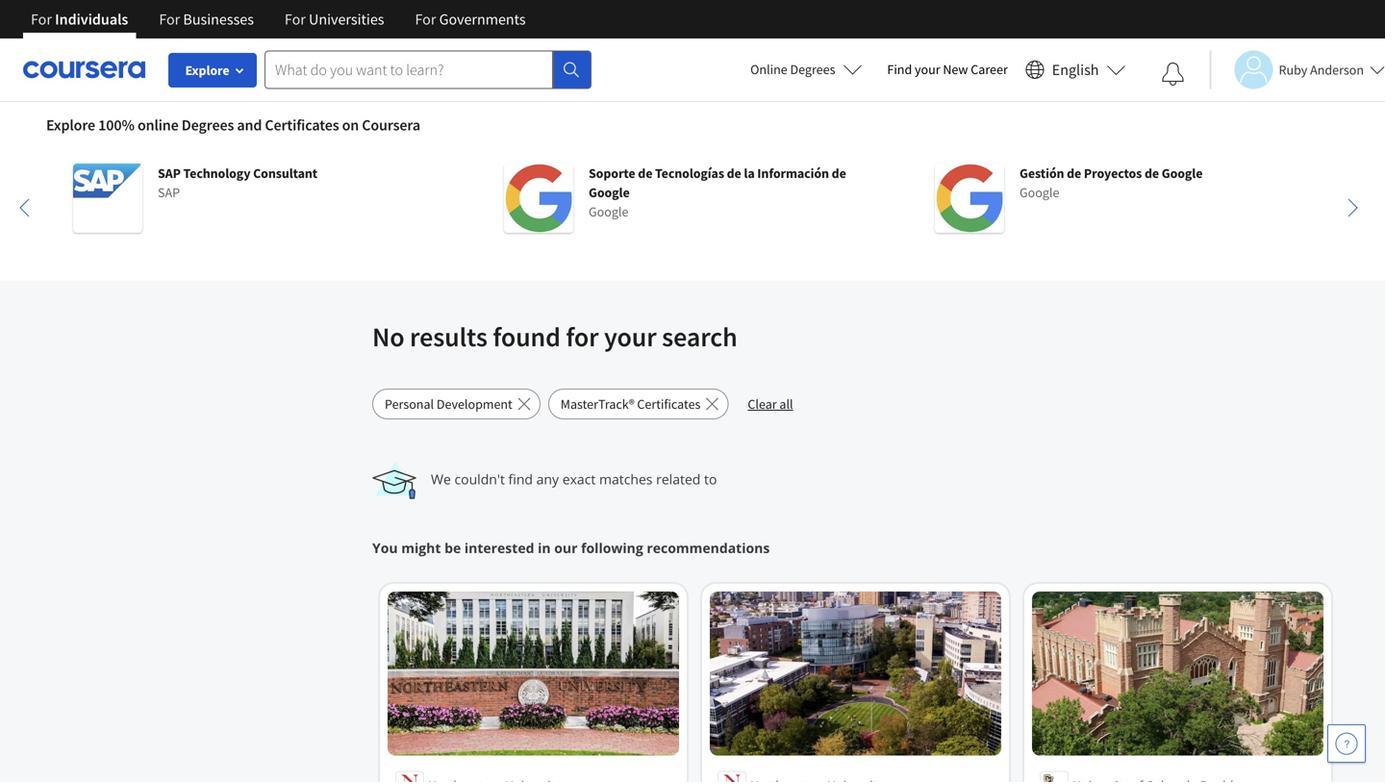 Task type: locate. For each thing, give the bounding box(es) containing it.
find
[[509, 470, 533, 488]]

de left la
[[727, 165, 742, 182]]

show notifications image
[[1162, 63, 1185, 86]]

clear
[[748, 395, 777, 413]]

for for businesses
[[159, 10, 180, 29]]

0 horizontal spatial google image
[[504, 164, 573, 233]]

found
[[493, 320, 561, 354]]

no
[[372, 320, 405, 354]]

0 vertical spatial sap
[[158, 165, 181, 182]]

find
[[887, 61, 912, 78]]

online degrees button
[[735, 48, 878, 90]]

4 for from the left
[[415, 10, 436, 29]]

google image
[[504, 164, 573, 233], [935, 164, 1004, 233]]

sap
[[158, 165, 181, 182], [158, 184, 180, 201]]

0 vertical spatial explore
[[185, 62, 229, 79]]

1 vertical spatial sap
[[158, 184, 180, 201]]

google image left soporte
[[504, 164, 573, 233]]

on
[[342, 115, 359, 135]]

degrees left and on the left top of page
[[182, 115, 234, 135]]

de
[[638, 165, 653, 182], [727, 165, 742, 182], [832, 165, 846, 182], [1067, 165, 1082, 182], [1145, 165, 1159, 182]]

degrees
[[790, 61, 836, 78], [182, 115, 234, 135]]

your right for
[[604, 320, 657, 354]]

de right soporte
[[638, 165, 653, 182]]

0 horizontal spatial your
[[604, 320, 657, 354]]

google image left 'gestión'
[[935, 164, 1004, 233]]

0 horizontal spatial degrees
[[182, 115, 234, 135]]

proyectos
[[1084, 165, 1142, 182]]

explore for explore
[[185, 62, 229, 79]]

sap left technology
[[158, 165, 181, 182]]

1 horizontal spatial your
[[915, 61, 941, 78]]

google
[[1162, 165, 1203, 182], [589, 184, 630, 201], [1020, 184, 1060, 201], [589, 203, 629, 220]]

for
[[566, 320, 599, 354]]

de right información on the right top
[[832, 165, 846, 182]]

la
[[744, 165, 755, 182]]

1 horizontal spatial certificates
[[637, 395, 701, 413]]

degrees right online
[[790, 61, 836, 78]]

explore button
[[168, 53, 257, 88]]

2 google image from the left
[[935, 164, 1004, 233]]

1 google image from the left
[[504, 164, 573, 233]]

for for governments
[[415, 10, 436, 29]]

mastertrack®
[[561, 395, 635, 413]]

3 for from the left
[[285, 10, 306, 29]]

google image for soporte de tecnologías de la información de google
[[504, 164, 573, 233]]

1 horizontal spatial google image
[[935, 164, 1004, 233]]

2 for from the left
[[159, 10, 180, 29]]

personal
[[385, 395, 434, 413]]

for for individuals
[[31, 10, 52, 29]]

0 horizontal spatial explore
[[46, 115, 95, 135]]

no results found for your search
[[372, 320, 738, 354]]

explore for explore 100% online degrees and certificates on coursera
[[46, 115, 95, 135]]

0 vertical spatial degrees
[[790, 61, 836, 78]]

1 for from the left
[[31, 10, 52, 29]]

default results icon image
[[372, 462, 417, 499]]

certificates right mastertrack®
[[637, 395, 701, 413]]

1 vertical spatial certificates
[[637, 395, 701, 413]]

None search field
[[265, 51, 592, 89]]

1 vertical spatial explore
[[46, 115, 95, 135]]

sap right the sap image
[[158, 184, 180, 201]]

online
[[138, 115, 179, 135]]

google image for gestión de proyectos de google
[[935, 164, 1004, 233]]

for
[[31, 10, 52, 29], [159, 10, 180, 29], [285, 10, 306, 29], [415, 10, 436, 29]]

career
[[971, 61, 1008, 78]]

search
[[662, 320, 738, 354]]

personal development
[[385, 395, 513, 413]]

certificates left on
[[265, 115, 339, 135]]

for universities
[[285, 10, 384, 29]]

technology
[[183, 165, 251, 182]]

your right find in the right top of the page
[[915, 61, 941, 78]]

explore down for businesses
[[185, 62, 229, 79]]

tecnologías
[[655, 165, 724, 182]]

for left universities
[[285, 10, 306, 29]]

explore inside explore popup button
[[185, 62, 229, 79]]

certificates
[[265, 115, 339, 135], [637, 395, 701, 413]]

gestión
[[1020, 165, 1064, 182]]

english
[[1052, 60, 1099, 79]]

explore
[[185, 62, 229, 79], [46, 115, 95, 135]]

your inside find your new career link
[[915, 61, 941, 78]]

for up what do you want to learn? text box
[[415, 10, 436, 29]]

online degrees
[[751, 61, 836, 78]]

ruby anderson button
[[1210, 51, 1385, 89]]

explore 100% online degrees and certificates on coursera
[[46, 115, 420, 135]]

to
[[704, 470, 717, 488]]

your
[[915, 61, 941, 78], [604, 320, 657, 354]]

for businesses
[[159, 10, 254, 29]]

0 vertical spatial your
[[915, 61, 941, 78]]

personal development button
[[372, 389, 541, 419]]

de right 'gestión'
[[1067, 165, 1082, 182]]

3 de from the left
[[832, 165, 846, 182]]

ruby anderson
[[1279, 61, 1364, 78]]

for left "businesses"
[[159, 10, 180, 29]]

de right proyectos
[[1145, 165, 1159, 182]]

1 horizontal spatial explore
[[185, 62, 229, 79]]

anderson
[[1310, 61, 1364, 78]]

información
[[757, 165, 829, 182]]

explore left 100%
[[46, 115, 95, 135]]

0 vertical spatial certificates
[[265, 115, 339, 135]]

be
[[445, 539, 461, 557]]

1 vertical spatial your
[[604, 320, 657, 354]]

for left individuals
[[31, 10, 52, 29]]

degrees inside dropdown button
[[790, 61, 836, 78]]

find your new career
[[887, 61, 1008, 78]]

might
[[401, 539, 441, 557]]

1 horizontal spatial degrees
[[790, 61, 836, 78]]

english button
[[1018, 38, 1134, 101]]

coursera
[[362, 115, 420, 135]]



Task type: vqa. For each thing, say whether or not it's contained in the screenshot.
Certificates
yes



Task type: describe. For each thing, give the bounding box(es) containing it.
5 de from the left
[[1145, 165, 1159, 182]]

mastertrack® certificates button
[[548, 389, 729, 419]]

find your new career link
[[878, 58, 1018, 82]]

matches
[[599, 470, 653, 488]]

banner navigation
[[15, 0, 541, 38]]

clear all
[[748, 395, 793, 413]]

individuals
[[55, 10, 128, 29]]

100%
[[98, 115, 135, 135]]

you
[[372, 539, 398, 557]]

related
[[656, 470, 701, 488]]

consultant
[[253, 165, 318, 182]]

for for universities
[[285, 10, 306, 29]]

you might be interested in our following recommendations
[[372, 539, 770, 557]]

couldn't
[[455, 470, 505, 488]]

sap technology consultant sap
[[158, 165, 318, 201]]

certificates inside button
[[637, 395, 701, 413]]

any
[[537, 470, 559, 488]]

mastertrack® certificates
[[561, 395, 701, 413]]

our
[[554, 539, 578, 557]]

universities
[[309, 10, 384, 29]]

we
[[431, 470, 451, 488]]

1 vertical spatial degrees
[[182, 115, 234, 135]]

sap image
[[73, 164, 142, 233]]

recommendations
[[647, 539, 770, 557]]

soporte
[[589, 165, 636, 182]]

for individuals
[[31, 10, 128, 29]]

What do you want to learn? text field
[[265, 51, 553, 89]]

1 de from the left
[[638, 165, 653, 182]]

interested
[[465, 539, 534, 557]]

online
[[751, 61, 788, 78]]

development
[[437, 395, 513, 413]]

clear all button
[[736, 389, 805, 419]]

businesses
[[183, 10, 254, 29]]

1 sap from the top
[[158, 165, 181, 182]]

ruby
[[1279, 61, 1308, 78]]

help center image
[[1335, 732, 1359, 755]]

results
[[410, 320, 488, 354]]

new
[[943, 61, 968, 78]]

all
[[780, 395, 793, 413]]

4 de from the left
[[1067, 165, 1082, 182]]

and
[[237, 115, 262, 135]]

coursera image
[[23, 54, 145, 85]]

for governments
[[415, 10, 526, 29]]

soporte de tecnologías de la información de google google
[[589, 165, 846, 220]]

2 de from the left
[[727, 165, 742, 182]]

gestión de proyectos de google google
[[1020, 165, 1203, 201]]

in
[[538, 539, 551, 557]]

we couldn't find any exact matches related to
[[431, 470, 717, 488]]

2 sap from the top
[[158, 184, 180, 201]]

exact
[[563, 470, 596, 488]]

0 horizontal spatial certificates
[[265, 115, 339, 135]]

governments
[[439, 10, 526, 29]]

following
[[581, 539, 643, 557]]



